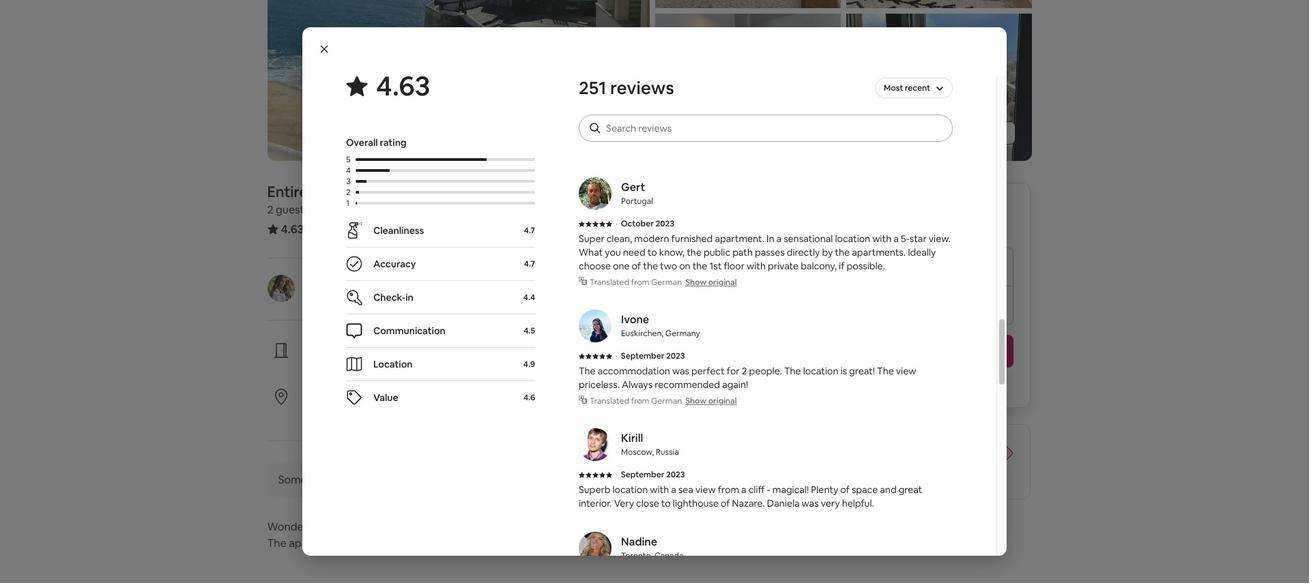 Task type: describe. For each thing, give the bounding box(es) containing it.
4.5
[[524, 326, 535, 337]]

check-
[[333, 342, 368, 356]]

translated from german show original for ivone
[[590, 396, 737, 407]]

· september 2023 for kirill
[[616, 470, 685, 481]]

apartment
[[289, 537, 343, 551]]

view.
[[929, 233, 951, 245]]

toronto,
[[621, 551, 653, 562]]

most recent button
[[875, 76, 953, 100]]

in up "bed"
[[384, 182, 396, 201]]

most
[[884, 83, 903, 94]]

of inside super clean, modern furnished apartment. in a sensational location with a 5-star view. what you need to know, the public path passes directly by the apartments. ideally choose one of the two on the 1st floor with private balcony, if possible.
[[632, 260, 641, 272]]

photos
[[973, 127, 1005, 139]]

views
[[620, 115, 645, 128]]

the up fitness.cable
[[668, 115, 683, 128]]

was inside the accommodation was perfect for 2 people. the location is great! the view priceless. always recommended again!
[[672, 365, 689, 378]]

check
[[311, 360, 339, 372]]

in inside 4.63 dialog
[[406, 292, 414, 304]]

sea inside wonderful ocean-facing frontline apartment. the apartment enjoys a unique view of the sea and nazareth.
[[482, 537, 500, 551]]

problem
[[730, 88, 767, 100]]

-
[[767, 484, 771, 496]]

space
[[852, 484, 878, 496]]

know,
[[659, 246, 685, 259]]

euskirchen,
[[621, 328, 664, 339]]

4
[[346, 165, 351, 176]]

and for nazareth.
[[502, 537, 521, 551]]

4.7 for accuracy
[[524, 259, 535, 270]]

for inside the accommodation was perfect for 2 people. the location is great! the view priceless. always recommended again!
[[727, 365, 740, 378]]

the inside wonderful ocean-facing frontline apartment. the apartment enjoys a unique view of the sea and nazareth.
[[267, 537, 286, 551]]

has
[[331, 473, 348, 487]]

check-
[[373, 292, 406, 304]]

0 horizontal spatial 251
[[312, 222, 329, 236]]

ideally
[[908, 246, 936, 259]]

need
[[623, 246, 646, 259]]

location for clean,
[[835, 233, 871, 245]]

the accommodation was perfect for 2 people. the location is great! the view priceless. always recommended again!
[[579, 365, 916, 391]]

ivone image
[[579, 310, 612, 343]]

beautiful views over the atlantic ocean easy walk into town but a steep climb home,good for the fitness.cable car out of action until december
[[579, 115, 916, 141]]

canada
[[655, 551, 684, 562]]

most recent
[[884, 83, 930, 94]]

show for ivone
[[686, 396, 707, 407]]

2 inside the accommodation was perfect for 2 people. the location is great! the view priceless. always recommended again!
[[742, 365, 747, 378]]

the right great! on the bottom of the page
[[877, 365, 894, 378]]

ivone euskirchen, germany
[[621, 313, 700, 339]]

4.6
[[524, 393, 535, 403]]

to inside the easy to find parking on next street over but no problem
[[601, 74, 610, 87]]

gert
[[621, 180, 645, 195]]

passes
[[755, 246, 785, 259]]

private
[[768, 260, 799, 272]]

easy inside beautiful views over the atlantic ocean easy walk into town but a steep climb home,good for the fitness.cable car out of action until december
[[753, 115, 772, 128]]

the down furnished
[[687, 246, 702, 259]]

bedroom
[[324, 203, 371, 217]]

self
[[311, 342, 331, 356]]

on inside super clean, modern furnished apartment. in a sensational location with a 5-star view. what you need to know, the public path passes directly by the apartments. ideally choose one of the two on the 1st floor with private balcony, if possible.
[[679, 260, 691, 272]]

next
[[627, 88, 647, 100]]

great
[[311, 388, 340, 403]]

kirill image
[[579, 429, 612, 461]]

ocean
[[722, 115, 751, 128]]

september for kirill
[[621, 470, 664, 481]]

location inside superb location with a sea view from a cliff - magical! plenty of space and great interior. very close to lighthouse of nazare. daniela was very helpful.
[[613, 484, 648, 496]]

public
[[704, 246, 731, 259]]

the left fitness.cable
[[647, 129, 662, 141]]

gave
[[404, 406, 426, 418]]

0 horizontal spatial guests
[[276, 203, 309, 217]]

path
[[733, 246, 753, 259]]

sea inside superb location with a sea view from a cliff - magical! plenty of space and great interior. very close to lighthouse of nazare. daniela was very helpful.
[[679, 484, 694, 496]]

steep
[[865, 115, 890, 128]]

again!
[[722, 379, 748, 391]]

show all photos button
[[907, 122, 1015, 145]]

location
[[373, 358, 413, 371]]

from for gert
[[631, 277, 650, 288]]

accuracy
[[373, 258, 416, 270]]

been
[[350, 473, 376, 487]]

you
[[605, 246, 621, 259]]

view inside superb location with a sea view from a cliff - magical! plenty of space and great interior. very close to lighthouse of nazare. daniela was very helpful.
[[696, 484, 716, 496]]

magical!
[[773, 484, 809, 496]]

portugal inside 4.63 dialog
[[621, 196, 653, 207]]

perfect
[[692, 365, 725, 378]]

translated for gert
[[590, 277, 629, 288]]

info
[[309, 473, 328, 487]]

to inside super clean, modern furnished apartment. in a sensational location with a 5-star view. what you need to know, the public path passes directly by the apartments. ideally choose one of the two on the 1st floor with private balcony, if possible.
[[648, 246, 657, 259]]

2023 for gert
[[656, 218, 675, 229]]

town
[[816, 115, 838, 128]]

translated from german show original for gert
[[590, 277, 737, 288]]

beautiful
[[579, 115, 618, 128]]

12/17/2023
[[802, 266, 850, 278]]

furnished
[[671, 233, 713, 245]]

kirill moscow, russia
[[621, 431, 679, 458]]

the up if
[[835, 246, 850, 259]]

and for great
[[880, 484, 897, 496]]

wonderful ocean-facing frontline apartment. the apartment enjoys a unique view of the sea and nazareth.
[[267, 520, 572, 551]]

2 for 2
[[346, 187, 351, 198]]

for inside beautiful views over the atlantic ocean easy walk into town but a steep climb home,good for the fitness.cable car out of action until december
[[632, 129, 645, 141]]

4.4
[[524, 292, 535, 303]]

lovely studio/apartment in sítio da nazaré 2 image 3 image
[[655, 13, 841, 161]]

frontline
[[392, 520, 434, 535]]

apartments.
[[852, 246, 906, 259]]

1 inside 4.63 dialog
[[346, 198, 350, 209]]

what
[[579, 246, 603, 259]]

rental
[[311, 182, 351, 201]]

a inside beautiful views over the atlantic ocean easy walk into town but a steep climb home,good for the fitness.cable car out of action until december
[[857, 115, 863, 128]]

from inside superb location with a sea view from a cliff - magical! plenty of space and great interior. very close to lighthouse of nazare. daniela was very helpful.
[[718, 484, 739, 496]]

parking
[[579, 88, 611, 100]]

2 guests
[[267, 203, 309, 217]]

1 down rental
[[317, 203, 321, 217]]

two
[[660, 260, 677, 272]]

daniela inside superb location with a sea view from a cliff - magical! plenty of space and great interior. very close to lighthouse of nazare. daniela was very helpful.
[[767, 498, 800, 510]]

the left two
[[643, 260, 658, 272]]

by inside hosted by daniela 6 years hosting
[[351, 274, 364, 289]]

choose
[[579, 260, 611, 272]]

into
[[796, 115, 813, 128]]

the inside great location 95% of recent guests gave the location a 5-star rating.
[[428, 406, 443, 418]]

recent inside popup button
[[905, 83, 930, 94]]

· for kirill
[[616, 470, 618, 481]]

was inside superb location with a sea view from a cliff - magical! plenty of space and great interior. very close to lighthouse of nazare. daniela was very helpful.
[[802, 498, 819, 510]]

entire rental unit in nazaré, portugal
[[267, 182, 514, 201]]

value
[[373, 392, 398, 404]]

ivone image
[[579, 310, 612, 343]]

lighthouse
[[673, 498, 719, 510]]

· september 2023 for ivone
[[616, 351, 685, 362]]

on inside the easy to find parking on next street over but no problem
[[614, 88, 625, 100]]

· right "bed"
[[407, 203, 410, 217]]

show inside button
[[934, 127, 959, 139]]

0 horizontal spatial 251 reviews
[[312, 222, 371, 236]]

people.
[[749, 365, 782, 378]]

check-in
[[373, 292, 414, 304]]

show for gert
[[686, 277, 707, 288]]

of inside great location 95% of recent guests gave the location a 5-star rating.
[[331, 406, 340, 418]]

· for gert
[[616, 218, 618, 229]]

if
[[839, 260, 845, 272]]

german for ivone
[[651, 396, 682, 407]]

location for location
[[445, 406, 480, 418]]

fitness.cable
[[664, 129, 720, 141]]

the inside self check-in check yourself in with the lockbox.
[[409, 360, 424, 372]]

action
[[767, 129, 795, 141]]

1 left bath
[[412, 203, 417, 217]]

nazare.
[[732, 498, 765, 510]]

251 inside 4.63 dialog
[[579, 76, 606, 100]]

hosting
[[344, 292, 377, 304]]

251 reviews link
[[312, 222, 371, 236]]

modern
[[634, 233, 669, 245]]

the up priceless.
[[579, 365, 596, 378]]

september for ivone
[[621, 351, 664, 362]]

5- inside super clean, modern furnished apartment. in a sensational location with a 5-star view. what you need to know, the public path passes directly by the apartments. ideally choose one of the two on the 1st floor with private balcony, if possible.
[[901, 233, 910, 245]]

2023 for ivone
[[666, 351, 685, 362]]

host profile picture image
[[267, 275, 295, 302]]

a left cliff
[[741, 484, 747, 496]]

4.63 inside dialog
[[376, 68, 430, 104]]



Task type: vqa. For each thing, say whether or not it's contained in the screenshot.


Task type: locate. For each thing, give the bounding box(es) containing it.
2 up bedroom
[[346, 187, 351, 198]]

2 4.7 from the top
[[524, 259, 535, 270]]

0 horizontal spatial portugal
[[455, 182, 514, 201]]

0 vertical spatial german
[[651, 277, 682, 288]]

5- left rating. at the bottom left of the page
[[489, 406, 498, 418]]

0 horizontal spatial for
[[632, 129, 645, 141]]

directly
[[787, 246, 820, 259]]

the right people.
[[784, 365, 801, 378]]

enjoys
[[345, 537, 377, 551]]

1 vertical spatial 2
[[267, 203, 273, 217]]

to left find at the top left
[[601, 74, 610, 87]]

0 vertical spatial daniela
[[366, 274, 404, 289]]

1 vertical spatial star
[[498, 406, 515, 418]]

show left all
[[934, 127, 959, 139]]

september up the accommodation
[[621, 351, 664, 362]]

0 horizontal spatial view
[[425, 537, 448, 551]]

ivone
[[621, 313, 649, 327]]

but left no
[[699, 88, 714, 100]]

1 horizontal spatial 4.63
[[376, 68, 430, 104]]

of down "need" on the top
[[632, 260, 641, 272]]

· for ivone
[[616, 351, 618, 362]]

accommodation
[[598, 365, 670, 378]]

2 horizontal spatial view
[[896, 365, 916, 378]]

portugal
[[455, 182, 514, 201], [621, 196, 653, 207]]

0 vertical spatial translated
[[590, 277, 629, 288]]

until
[[797, 129, 816, 141]]

1 bedroom · 1 bed · 1 bath
[[317, 203, 442, 217]]

0 vertical spatial 4.63
[[376, 68, 430, 104]]

0 vertical spatial 251
[[579, 76, 606, 100]]

· down unit
[[373, 203, 376, 217]]

recent right 95%
[[342, 406, 371, 418]]

1 vertical spatial view
[[696, 484, 716, 496]]

facing
[[358, 520, 389, 535]]

0 vertical spatial was
[[672, 365, 689, 378]]

for down views
[[632, 129, 645, 141]]

1 down 3
[[346, 198, 350, 209]]

over inside the easy to find parking on next street over but no problem
[[677, 88, 697, 100]]

1 vertical spatial recent
[[342, 406, 371, 418]]

1 horizontal spatial 251
[[579, 76, 606, 100]]

rating.
[[517, 406, 545, 418]]

2 german from the top
[[651, 396, 682, 407]]

rating
[[380, 137, 407, 149]]

of up "helpful."
[[841, 484, 850, 496]]

to inside superb location with a sea view from a cliff - magical! plenty of space and great interior. very close to lighthouse of nazare. daniela was very helpful.
[[661, 498, 671, 510]]

1 horizontal spatial portugal
[[621, 196, 653, 207]]

0 horizontal spatial by
[[351, 274, 364, 289]]

in up yourself
[[368, 342, 377, 356]]

with inside superb location with a sea view from a cliff - magical! plenty of space and great interior. very close to lighthouse of nazare. daniela was very helpful.
[[650, 484, 669, 496]]

2023 up modern
[[656, 218, 675, 229]]

0 vertical spatial show
[[934, 127, 959, 139]]

some
[[278, 473, 307, 487]]

recent inside great location 95% of recent guests gave the location a 5-star rating.
[[342, 406, 371, 418]]

2 translated from german show original from the top
[[590, 396, 737, 407]]

was down plenty
[[802, 498, 819, 510]]

4.63 down 2 guests
[[281, 222, 304, 237]]

on down find at the top left
[[614, 88, 625, 100]]

the left lockbox.
[[409, 360, 424, 372]]

original down 1st
[[708, 277, 737, 288]]

super
[[579, 233, 605, 245]]

2 horizontal spatial to
[[661, 498, 671, 510]]

0 horizontal spatial recent
[[342, 406, 371, 418]]

1 vertical spatial show original button
[[686, 396, 737, 407]]

very
[[614, 498, 634, 510]]

2023 for kirill
[[666, 470, 685, 481]]

recommended
[[655, 379, 720, 391]]

very
[[821, 498, 840, 510]]

location for accommodation
[[803, 365, 839, 378]]

german
[[651, 277, 682, 288], [651, 396, 682, 407]]

2 translated from the top
[[590, 396, 629, 407]]

great location 95% of recent guests gave the location a 5-star rating.
[[311, 388, 545, 418]]

location right gave
[[445, 406, 480, 418]]

by up hosting
[[351, 274, 364, 289]]

0 horizontal spatial sea
[[482, 537, 500, 551]]

4.7
[[524, 225, 535, 236], [524, 259, 535, 270]]

close
[[636, 498, 659, 510]]

the down wonderful
[[267, 537, 286, 551]]

the right gave
[[428, 406, 443, 418]]

4.63 dialog
[[302, 19, 1007, 584]]

0 vertical spatial september
[[621, 351, 664, 362]]

translated for ivone
[[590, 396, 629, 407]]

2 vertical spatial from
[[718, 484, 739, 496]]

a left rating. at the bottom left of the page
[[482, 406, 487, 418]]

a up lighthouse
[[671, 484, 676, 496]]

0 horizontal spatial and
[[502, 537, 521, 551]]

translated.
[[449, 473, 502, 487]]

location up if
[[835, 233, 871, 245]]

a inside wonderful ocean-facing frontline apartment. the apartment enjoys a unique view of the sea and nazareth.
[[380, 537, 386, 551]]

1 vertical spatial over
[[647, 115, 666, 128]]

translated from german show original down recommended
[[590, 396, 737, 407]]

cleanliness
[[373, 225, 424, 237]]

1 vertical spatial 251 reviews
[[312, 222, 371, 236]]

a down facing
[[380, 537, 386, 551]]

reviews inside 4.63 dialog
[[610, 76, 674, 100]]

sea up lighthouse
[[679, 484, 694, 496]]

0 horizontal spatial star
[[498, 406, 515, 418]]

5- inside great location 95% of recent guests gave the location a 5-star rating.
[[489, 406, 498, 418]]

1 · september 2023 from the top
[[616, 351, 685, 362]]

0 vertical spatial guests
[[276, 203, 309, 217]]

6
[[311, 292, 317, 304]]

2 horizontal spatial 2
[[742, 365, 747, 378]]

0 vertical spatial to
[[601, 74, 610, 87]]

1 vertical spatial from
[[631, 396, 650, 407]]

1 horizontal spatial daniela
[[767, 498, 800, 510]]

1 original from the top
[[708, 277, 737, 288]]

4.7 for cleanliness
[[524, 225, 535, 236]]

guests down entire in the left of the page
[[276, 203, 309, 217]]

with inside self check-in check yourself in with the lockbox.
[[388, 360, 407, 372]]

0 vertical spatial star
[[910, 233, 927, 245]]

2 for 2 guests
[[267, 203, 273, 217]]

0 vertical spatial by
[[822, 246, 833, 259]]

star inside super clean, modern furnished apartment. in a sensational location with a 5-star view. what you need to know, the public path passes directly by the apartments. ideally choose one of the two on the 1st floor with private balcony, if possible.
[[910, 233, 927, 245]]

251 reviews inside 4.63 dialog
[[579, 76, 674, 100]]

0 vertical spatial 4.7
[[524, 225, 535, 236]]

and
[[880, 484, 897, 496], [502, 537, 521, 551]]

in
[[767, 233, 774, 245]]

clean,
[[607, 233, 632, 245]]

sensational
[[784, 233, 833, 245]]

2 up again!
[[742, 365, 747, 378]]

1 vertical spatial september
[[621, 470, 664, 481]]

· up very
[[616, 470, 618, 481]]

from up nazare.
[[718, 484, 739, 496]]

·
[[373, 203, 376, 217], [407, 203, 410, 217], [616, 218, 618, 229], [616, 351, 618, 362], [616, 470, 618, 481]]

unique
[[388, 537, 422, 551]]

· october 2023
[[616, 218, 675, 229]]

location inside super clean, modern furnished apartment. in a sensational location with a 5-star view. what you need to know, the public path passes directly by the apartments. ideally choose one of the two on the 1st floor with private balcony, if possible.
[[835, 233, 871, 245]]

and inside wonderful ocean-facing frontline apartment. the apartment enjoys a unique view of the sea and nazareth.
[[502, 537, 521, 551]]

0 horizontal spatial was
[[672, 365, 689, 378]]

german for gert
[[651, 277, 682, 288]]

atlantic
[[685, 115, 720, 128]]

of right 95%
[[331, 406, 340, 418]]

a inside great location 95% of recent guests gave the location a 5-star rating.
[[482, 406, 487, 418]]

lovely studio/apartment in sítio da nazaré 2 image 4 image
[[846, 0, 1032, 8]]

wonderful
[[267, 520, 321, 535]]

1 horizontal spatial and
[[880, 484, 897, 496]]

with up apartments.
[[873, 233, 892, 245]]

1 september from the top
[[621, 351, 664, 362]]

bath
[[419, 203, 442, 217]]

1 horizontal spatial reviews
[[610, 76, 674, 100]]

1 horizontal spatial on
[[679, 260, 691, 272]]

easy up parking
[[579, 74, 599, 87]]

view up lighthouse
[[696, 484, 716, 496]]

1 vertical spatial on
[[679, 260, 691, 272]]

gert portugal
[[621, 180, 653, 207]]

find
[[612, 74, 630, 87]]

0 vertical spatial recent
[[905, 83, 930, 94]]

0 horizontal spatial daniela
[[366, 274, 404, 289]]

portugal right nazaré, on the top left of page
[[455, 182, 514, 201]]

daniela up check- on the left of page
[[366, 274, 404, 289]]

location down yourself
[[343, 388, 385, 403]]

over right the 'street'
[[677, 88, 697, 100]]

1 horizontal spatial sea
[[679, 484, 694, 496]]

apartment. inside super clean, modern furnished apartment. in a sensational location with a 5-star view. what you need to know, the public path passes directly by the apartments. ideally choose one of the two on the 1st floor with private balcony, if possible.
[[715, 233, 765, 245]]

lovely studio/apartment in sítio da nazaré 2 image 2 image
[[655, 0, 841, 8]]

the left 1st
[[693, 260, 708, 272]]

1 horizontal spatial guests
[[373, 406, 402, 418]]

1 4.7 from the top
[[524, 225, 535, 236]]

was up recommended
[[672, 365, 689, 378]]

no
[[716, 88, 728, 100]]

nazaré,
[[399, 182, 452, 201]]

1 horizontal spatial by
[[822, 246, 833, 259]]

show all photos
[[934, 127, 1005, 139]]

but inside beautiful views over the atlantic ocean easy walk into town but a steep climb home,good for the fitness.cable car out of action until december
[[840, 115, 855, 128]]

0 vertical spatial 2
[[346, 187, 351, 198]]

4.9
[[523, 359, 535, 370]]

1 horizontal spatial was
[[802, 498, 819, 510]]

daniela down magical!
[[767, 498, 800, 510]]

location inside the accommodation was perfect for 2 people. the location is great! the view priceless. always recommended again!
[[803, 365, 839, 378]]

over inside beautiful views over the atlantic ocean easy walk into town but a steep climb home,good for the fitness.cable car out of action until december
[[647, 115, 666, 128]]

but inside the easy to find parking on next street over but no problem
[[699, 88, 714, 100]]

0 horizontal spatial 2
[[267, 203, 273, 217]]

reviews down bedroom
[[331, 222, 371, 236]]

yourself
[[341, 360, 376, 372]]

kirill image
[[579, 429, 612, 461]]

0 vertical spatial and
[[880, 484, 897, 496]]

to
[[601, 74, 610, 87], [648, 246, 657, 259], [661, 498, 671, 510]]

with up close
[[650, 484, 669, 496]]

1 vertical spatial 4.7
[[524, 259, 535, 270]]

and left the nazareth.
[[502, 537, 521, 551]]

of right out
[[756, 129, 765, 141]]

nadine image
[[579, 532, 612, 565]]

original down again!
[[708, 396, 737, 407]]

1 vertical spatial and
[[502, 537, 521, 551]]

nazareth.
[[523, 537, 572, 551]]

gert image
[[579, 177, 612, 210], [579, 177, 612, 210]]

2 · september 2023 from the top
[[616, 470, 685, 481]]

apartment. inside wonderful ocean-facing frontline apartment. the apartment enjoys a unique view of the sea and nazareth.
[[436, 520, 493, 535]]

0 horizontal spatial apartment.
[[436, 520, 493, 535]]

automatically
[[378, 473, 446, 487]]

· september 2023 up the accommodation
[[616, 351, 685, 362]]

priceless.
[[579, 379, 620, 391]]

in up communication
[[406, 292, 414, 304]]

original for gert
[[708, 277, 737, 288]]

2023 down germany
[[666, 351, 685, 362]]

1 vertical spatial translated from german show original
[[590, 396, 737, 407]]

show original button for ivone
[[686, 396, 737, 407]]

a up apartments.
[[894, 233, 899, 245]]

0 vertical spatial easy
[[579, 74, 599, 87]]

0 horizontal spatial reviews
[[331, 222, 371, 236]]

1 vertical spatial reviews
[[331, 222, 371, 236]]

0 vertical spatial original
[[708, 277, 737, 288]]

2 show original button from the top
[[686, 396, 737, 407]]

plenty
[[811, 484, 838, 496]]

4.63 up 'rating'
[[376, 68, 430, 104]]

1 vertical spatial was
[[802, 498, 819, 510]]

5- up ideally
[[901, 233, 910, 245]]

1 horizontal spatial 2
[[346, 187, 351, 198]]

from down "need" on the top
[[631, 277, 650, 288]]

of right unique
[[450, 537, 461, 551]]

1 horizontal spatial view
[[696, 484, 716, 496]]

to down modern
[[648, 246, 657, 259]]

of inside wonderful ocean-facing frontline apartment. the apartment enjoys a unique view of the sea and nazareth.
[[450, 537, 461, 551]]

guests
[[276, 203, 309, 217], [373, 406, 402, 418]]

2 vertical spatial 2023
[[666, 470, 685, 481]]

251 reviews up views
[[579, 76, 674, 100]]

0 vertical spatial 2023
[[656, 218, 675, 229]]

communication
[[373, 325, 446, 337]]

translated from german show original down two
[[590, 277, 737, 288]]

translated down priceless.
[[590, 396, 629, 407]]

location up very
[[613, 484, 648, 496]]

1 vertical spatial 251
[[312, 222, 329, 236]]

2 september from the top
[[621, 470, 664, 481]]

but up december
[[840, 115, 855, 128]]

walk
[[775, 115, 794, 128]]

view inside the accommodation was perfect for 2 people. the location is great! the view priceless. always recommended again!
[[896, 365, 916, 378]]

star up ideally
[[910, 233, 927, 245]]

0 vertical spatial sea
[[679, 484, 694, 496]]

show original button down 1st
[[686, 277, 737, 288]]

reviews up views
[[610, 76, 674, 100]]

on right two
[[679, 260, 691, 272]]

a left steep at the top right of page
[[857, 115, 863, 128]]

1 horizontal spatial recent
[[905, 83, 930, 94]]

1 german from the top
[[651, 277, 682, 288]]

lovely studio/apartment in sítio da nazaré 2 image 1 image
[[267, 0, 650, 161]]

overall
[[346, 137, 378, 149]]

sea
[[679, 484, 694, 496], [482, 537, 500, 551]]

95%
[[311, 406, 329, 418]]

1 vertical spatial 4.63
[[281, 222, 304, 237]]

1 left "bed"
[[378, 203, 382, 217]]

ocean-
[[323, 520, 358, 535]]

0 vertical spatial reviews
[[610, 76, 674, 100]]

guests down value
[[373, 406, 402, 418]]

0 vertical spatial over
[[677, 88, 697, 100]]

of left nazare.
[[721, 498, 730, 510]]

1 horizontal spatial over
[[677, 88, 697, 100]]

251 left find at the top left
[[579, 76, 606, 100]]

5
[[346, 154, 351, 165]]

sea left the nazareth.
[[482, 537, 500, 551]]

guests inside great location 95% of recent guests gave the location a 5-star rating.
[[373, 406, 402, 418]]

1 vertical spatial 5-
[[489, 406, 498, 418]]

nadine toronto, canada
[[621, 535, 684, 562]]

4.7 up 4.4
[[524, 259, 535, 270]]

1 vertical spatial · september 2023
[[616, 470, 685, 481]]

but
[[699, 88, 714, 100], [840, 115, 855, 128]]

over right views
[[647, 115, 666, 128]]

0 vertical spatial on
[[614, 88, 625, 100]]

0 vertical spatial translated from german show original
[[590, 277, 737, 288]]

view
[[896, 365, 916, 378], [696, 484, 716, 496], [425, 537, 448, 551]]

1 translated from german show original from the top
[[590, 277, 737, 288]]

cliff
[[749, 484, 765, 496]]

superb
[[579, 484, 611, 496]]

1 horizontal spatial 5-
[[901, 233, 910, 245]]

0 vertical spatial 251 reviews
[[579, 76, 674, 100]]

1 horizontal spatial to
[[648, 246, 657, 259]]

0 vertical spatial from
[[631, 277, 650, 288]]

2 vertical spatial 2
[[742, 365, 747, 378]]

251 reviews down bedroom
[[312, 222, 371, 236]]

with up value
[[388, 360, 407, 372]]

2 original from the top
[[708, 396, 737, 407]]

balcony,
[[801, 260, 837, 272]]

lovely studio/apartment in sítio da nazaré 2 image 5 image
[[846, 13, 1032, 161]]

in right yourself
[[379, 360, 386, 372]]

apartment. for frontline
[[436, 520, 493, 535]]

to right close
[[661, 498, 671, 510]]

0 vertical spatial show original button
[[686, 277, 737, 288]]

apartment. for furnished
[[715, 233, 765, 245]]

by up the balcony,
[[822, 246, 833, 259]]

car
[[723, 129, 737, 141]]

apartment. down translated. on the bottom left
[[436, 520, 493, 535]]

the inside wonderful ocean-facing frontline apartment. the apartment enjoys a unique view of the sea and nazareth.
[[463, 537, 480, 551]]

show down public
[[686, 277, 707, 288]]

2 vertical spatial show
[[686, 396, 707, 407]]

1 vertical spatial by
[[351, 274, 364, 289]]

1 horizontal spatial for
[[727, 365, 740, 378]]

12/17/2023 button
[[794, 248, 1014, 286]]

0 vertical spatial but
[[699, 88, 714, 100]]

2 vertical spatial to
[[661, 498, 671, 510]]

climb
[[892, 115, 916, 128]]

the
[[668, 115, 683, 128], [647, 129, 662, 141], [687, 246, 702, 259], [835, 246, 850, 259], [643, 260, 658, 272], [693, 260, 708, 272], [409, 360, 424, 372], [428, 406, 443, 418], [463, 537, 480, 551]]

view inside wonderful ocean-facing frontline apartment. the apartment enjoys a unique view of the sea and nazareth.
[[425, 537, 448, 551]]

easy inside the easy to find parking on next street over but no problem
[[579, 74, 599, 87]]

translated down one
[[590, 277, 629, 288]]

original for ivone
[[708, 396, 737, 407]]

apartment.
[[715, 233, 765, 245], [436, 520, 493, 535]]

show original button for gert
[[686, 277, 737, 288]]

0 vertical spatial · september 2023
[[616, 351, 685, 362]]

and inside superb location with a sea view from a cliff - magical! plenty of space and great interior. very close to lighthouse of nazare. daniela was very helpful.
[[880, 484, 897, 496]]

of inside beautiful views over the atlantic ocean easy walk into town but a steep climb home,good for the fitness.cable car out of action until december
[[756, 129, 765, 141]]

september
[[621, 351, 664, 362], [621, 470, 664, 481]]

out
[[739, 129, 754, 141]]

view right great! on the bottom of the page
[[896, 365, 916, 378]]

0 horizontal spatial on
[[614, 88, 625, 100]]

translated
[[590, 277, 629, 288], [590, 396, 629, 407]]

apartment. up path
[[715, 233, 765, 245]]

by inside super clean, modern furnished apartment. in a sensational location with a 5-star view. what you need to know, the public path passes directly by the apartments. ideally choose one of the two on the 1st floor with private balcony, if possible.
[[822, 246, 833, 259]]

Search reviews, Press 'Enter' to search text field
[[606, 122, 939, 135]]

a right in
[[777, 233, 782, 245]]

1 translated from the top
[[590, 277, 629, 288]]

0 horizontal spatial 4.63
[[281, 222, 304, 237]]

from for ivone
[[631, 396, 650, 407]]

view down frontline
[[425, 537, 448, 551]]

german down two
[[651, 277, 682, 288]]

1st
[[710, 260, 722, 272]]

1 vertical spatial german
[[651, 396, 682, 407]]

1 vertical spatial for
[[727, 365, 740, 378]]

4.63
[[376, 68, 430, 104], [281, 222, 304, 237]]

easy to find parking on next street over but no problem
[[579, 74, 767, 100]]

recent right the most on the right top of the page
[[905, 83, 930, 94]]

1 vertical spatial daniela
[[767, 498, 800, 510]]

0 vertical spatial for
[[632, 129, 645, 141]]

show original button
[[686, 277, 737, 288], [686, 396, 737, 407]]

· up the accommodation
[[616, 351, 618, 362]]

0 vertical spatial view
[[896, 365, 916, 378]]

with down passes
[[747, 260, 766, 272]]

1 show original button from the top
[[686, 277, 737, 288]]

0 vertical spatial apartment.
[[715, 233, 765, 245]]

1 vertical spatial to
[[648, 246, 657, 259]]

1 vertical spatial apartment.
[[436, 520, 493, 535]]

nadine image
[[579, 532, 612, 565]]

star inside great location 95% of recent guests gave the location a 5-star rating.
[[498, 406, 515, 418]]

great
[[899, 484, 923, 496]]

1 horizontal spatial but
[[840, 115, 855, 128]]

1 horizontal spatial easy
[[753, 115, 772, 128]]

super clean, modern furnished apartment. in a sensational location with a 5-star view. what you need to know, the public path passes directly by the apartments. ideally choose one of the two on the 1st floor with private balcony, if possible.
[[579, 233, 951, 272]]

years
[[319, 292, 342, 304]]

location left is
[[803, 365, 839, 378]]

daniela inside hosted by daniela 6 years hosting
[[366, 274, 404, 289]]



